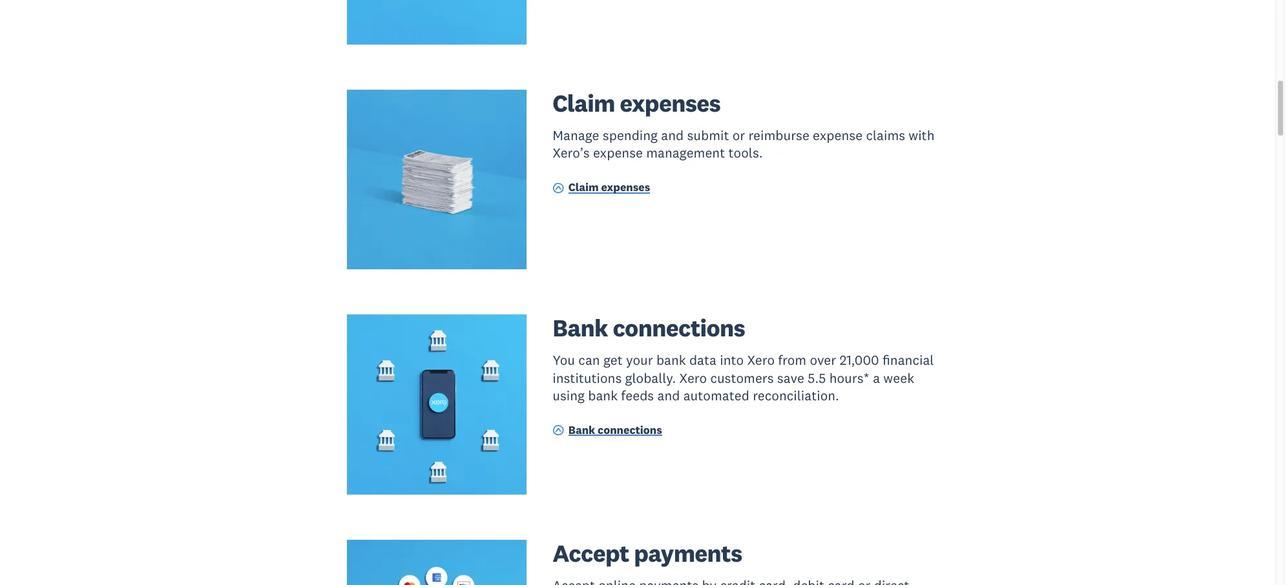 Task type: locate. For each thing, give the bounding box(es) containing it.
claim expenses up spending at top
[[553, 88, 721, 118]]

bank connections up your
[[553, 313, 745, 343]]

manage spending and submit or reimburse expense claims with xero's expense management tools.
[[553, 127, 935, 162]]

claim up manage
[[553, 88, 615, 118]]

0 vertical spatial claim
[[553, 88, 615, 118]]

1 horizontal spatial expense
[[813, 127, 863, 144]]

bank up can
[[553, 313, 608, 343]]

1 vertical spatial claim
[[569, 180, 599, 195]]

0 vertical spatial expense
[[813, 127, 863, 144]]

0 horizontal spatial expense
[[593, 144, 643, 162]]

into
[[720, 352, 744, 369]]

1 vertical spatial bank
[[569, 423, 595, 437]]

expenses up submit
[[620, 88, 721, 118]]

claim down xero's
[[569, 180, 599, 195]]

1 vertical spatial claim expenses
[[569, 180, 650, 195]]

institutions
[[553, 369, 622, 387]]

5.5
[[808, 369, 826, 387]]

globally.
[[625, 369, 676, 387]]

tools.
[[729, 144, 763, 162]]

expenses
[[620, 88, 721, 118], [601, 180, 650, 195]]

bank
[[553, 313, 608, 343], [569, 423, 595, 437]]

can
[[579, 352, 600, 369]]

your
[[626, 352, 653, 369]]

expense left claims on the top of the page
[[813, 127, 863, 144]]

connections
[[613, 313, 745, 343], [598, 423, 662, 437]]

or
[[733, 127, 745, 144]]

claim
[[553, 88, 615, 118], [569, 180, 599, 195]]

and down globally. on the bottom of page
[[658, 387, 680, 405]]

customers
[[711, 369, 774, 387]]

bank
[[657, 352, 686, 369], [588, 387, 618, 405]]

bank down "using"
[[569, 423, 595, 437]]

1 vertical spatial and
[[658, 387, 680, 405]]

claim expenses down xero's
[[569, 180, 650, 195]]

1 vertical spatial expenses
[[601, 180, 650, 195]]

connections down feeds on the bottom of the page
[[598, 423, 662, 437]]

1 horizontal spatial xero
[[747, 352, 775, 369]]

claim expenses
[[553, 88, 721, 118], [569, 180, 650, 195]]

1 vertical spatial bank connections
[[569, 423, 662, 437]]

expenses down spending at top
[[601, 180, 650, 195]]

bank connections
[[553, 313, 745, 343], [569, 423, 662, 437]]

bank up globally. on the bottom of page
[[657, 352, 686, 369]]

xero
[[747, 352, 775, 369], [680, 369, 707, 387]]

connections up data
[[613, 313, 745, 343]]

1 vertical spatial bank
[[588, 387, 618, 405]]

xero down data
[[680, 369, 707, 387]]

0 vertical spatial expenses
[[620, 88, 721, 118]]

0 vertical spatial and
[[661, 127, 684, 144]]

and up management
[[661, 127, 684, 144]]

expense
[[813, 127, 863, 144], [593, 144, 643, 162]]

1 horizontal spatial bank
[[657, 352, 686, 369]]

expense down spending at top
[[593, 144, 643, 162]]

1 vertical spatial connections
[[598, 423, 662, 437]]

you can get your bank data into xero from over 21,000 financial institutions globally. xero customers save 5.5 hours* a week using bank feeds and automated reconciliation.
[[553, 352, 934, 405]]

xero up customers
[[747, 352, 775, 369]]

bank down institutions
[[588, 387, 618, 405]]

1 vertical spatial expense
[[593, 144, 643, 162]]

and
[[661, 127, 684, 144], [658, 387, 680, 405]]

0 horizontal spatial bank
[[588, 387, 618, 405]]

expenses inside button
[[601, 180, 650, 195]]

connections inside button
[[598, 423, 662, 437]]

management
[[646, 144, 725, 162]]

bank connections down feeds on the bottom of the page
[[569, 423, 662, 437]]

0 vertical spatial connections
[[613, 313, 745, 343]]



Task type: describe. For each thing, give the bounding box(es) containing it.
submit
[[687, 127, 729, 144]]

claims
[[866, 127, 906, 144]]

hours*
[[830, 369, 870, 387]]

bank connections button
[[553, 423, 662, 440]]

and inside you can get your bank data into xero from over 21,000 financial institutions globally. xero customers save 5.5 hours* a week using bank feeds and automated reconciliation.
[[658, 387, 680, 405]]

data
[[690, 352, 717, 369]]

21,000
[[840, 352, 879, 369]]

spending
[[603, 127, 658, 144]]

bank inside button
[[569, 423, 595, 437]]

financial
[[883, 352, 934, 369]]

accept payments
[[553, 538, 742, 569]]

a
[[873, 369, 880, 387]]

and inside manage spending and submit or reimburse expense claims with xero's expense management tools.
[[661, 127, 684, 144]]

with
[[909, 127, 935, 144]]

0 vertical spatial bank connections
[[553, 313, 745, 343]]

from
[[778, 352, 807, 369]]

you
[[553, 352, 575, 369]]

bank connections inside button
[[569, 423, 662, 437]]

xero's
[[553, 144, 590, 162]]

manage
[[553, 127, 599, 144]]

claim expenses button
[[553, 180, 650, 198]]

feeds
[[621, 387, 654, 405]]

payments
[[634, 538, 742, 569]]

0 vertical spatial bank
[[553, 313, 608, 343]]

reconciliation.
[[753, 387, 840, 405]]

week
[[884, 369, 915, 387]]

save
[[777, 369, 805, 387]]

accept
[[553, 538, 629, 569]]

0 horizontal spatial xero
[[680, 369, 707, 387]]

automated
[[684, 387, 750, 405]]

reimburse
[[749, 127, 810, 144]]

claim expenses inside button
[[569, 180, 650, 195]]

over
[[810, 352, 836, 369]]

using
[[553, 387, 585, 405]]

claim inside button
[[569, 180, 599, 195]]

0 vertical spatial bank
[[657, 352, 686, 369]]

0 vertical spatial claim expenses
[[553, 88, 721, 118]]

get
[[604, 352, 623, 369]]



Task type: vqa. For each thing, say whether or not it's contained in the screenshot.
business related to insights
no



